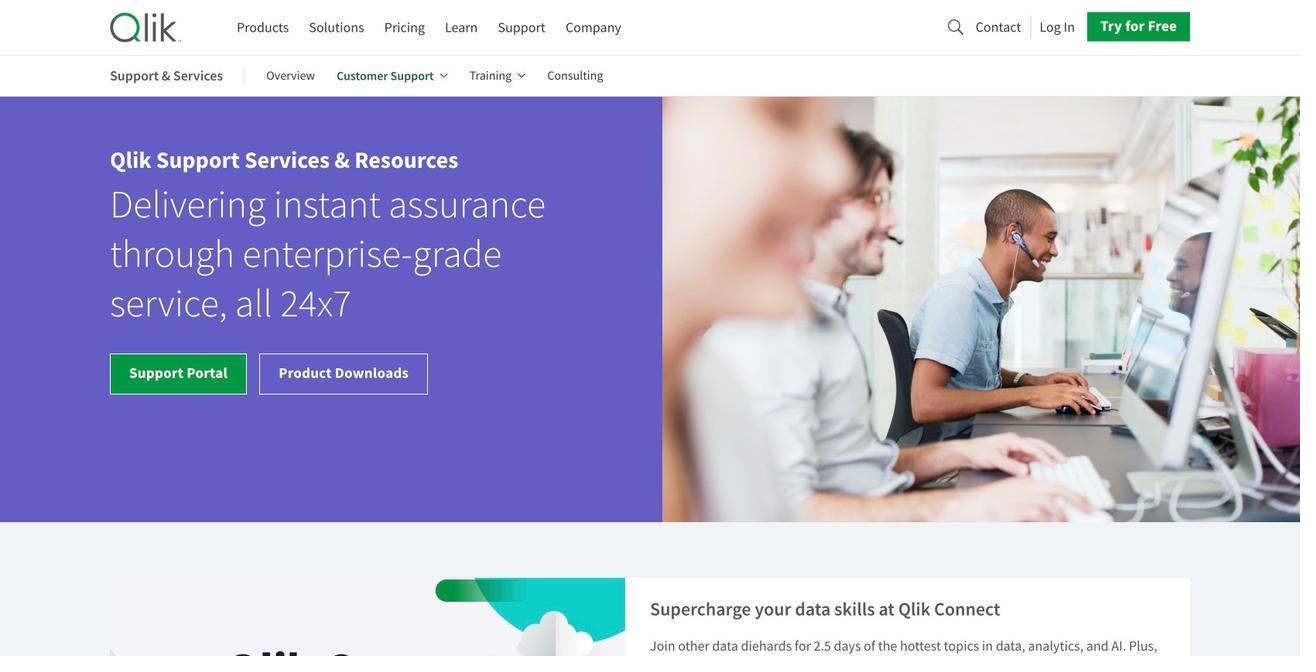 Task type: vqa. For each thing, say whether or not it's contained in the screenshot.
Go to the home page. Image
yes



Task type: locate. For each thing, give the bounding box(es) containing it.
0 vertical spatial menu bar
[[237, 13, 621, 42]]

go to the home page. image
[[110, 12, 209, 43]]

menu bar
[[237, 13, 621, 42], [110, 57, 625, 94]]

1 vertical spatial menu bar
[[110, 57, 625, 94]]



Task type: describe. For each thing, give the bounding box(es) containing it.
qlik main element
[[237, 12, 1190, 42]]

menu bar inside qlik main element
[[237, 13, 621, 42]]



